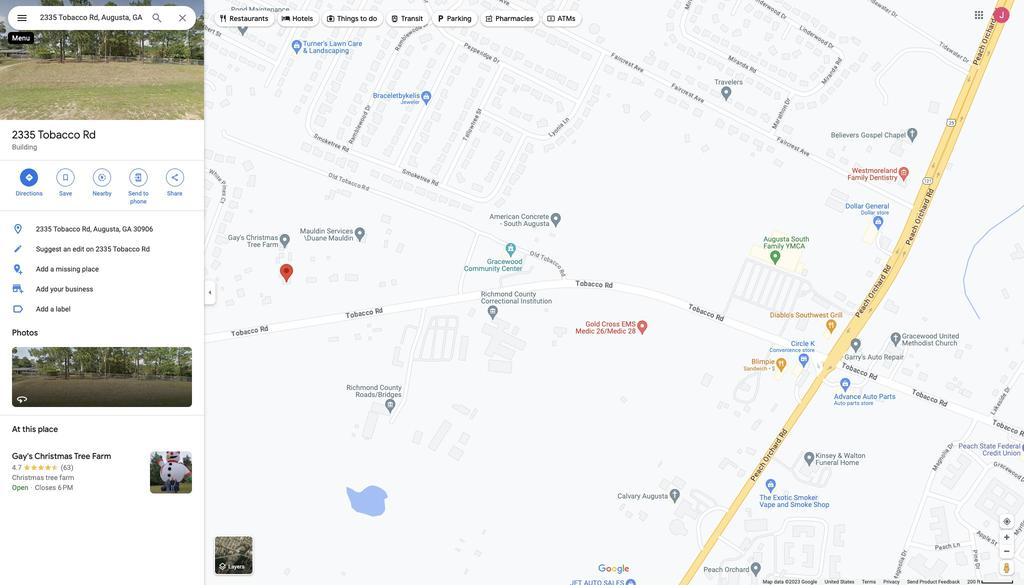 Task type: locate. For each thing, give the bounding box(es) containing it.

[[134, 172, 143, 183]]

a left label
[[50, 305, 54, 313]]

0 vertical spatial a
[[50, 265, 54, 273]]

place down on
[[82, 265, 99, 273]]

2 vertical spatial add
[[36, 305, 48, 313]]

0 vertical spatial tobacco
[[38, 128, 80, 142]]

2335 up suggest
[[36, 225, 52, 233]]

1 a from the top
[[50, 265, 54, 273]]

photos
[[12, 328, 38, 338]]

suggest an edit on 2335 tobacco rd
[[36, 245, 150, 253]]

0 vertical spatial place
[[82, 265, 99, 273]]


[[436, 13, 445, 24]]

states
[[840, 579, 855, 585]]

send for send to phone
[[128, 190, 142, 197]]

tobacco inside button
[[113, 245, 140, 253]]

0 vertical spatial send
[[128, 190, 142, 197]]

a left missing
[[50, 265, 54, 273]]

add
[[36, 265, 48, 273], [36, 285, 48, 293], [36, 305, 48, 313]]

parking
[[447, 14, 472, 23]]

 search field
[[8, 6, 196, 32]]

christmas up 4.7 stars 63 reviews image
[[34, 452, 72, 462]]


[[547, 13, 556, 24]]

4.7
[[12, 464, 22, 472]]

add a label button
[[0, 299, 204, 319]]

tobacco inside 2335 tobacco rd building
[[38, 128, 80, 142]]


[[390, 13, 399, 24]]

1 horizontal spatial 2335
[[36, 225, 52, 233]]

None field
[[40, 12, 143, 24]]

1 horizontal spatial send
[[907, 579, 918, 585]]

1 horizontal spatial rd
[[142, 245, 150, 253]]

2335 inside button
[[36, 225, 52, 233]]

send
[[128, 190, 142, 197], [907, 579, 918, 585]]

1 vertical spatial tobacco
[[53, 225, 80, 233]]

 restaurants
[[219, 13, 268, 24]]

 hotels
[[281, 13, 313, 24]]

1 horizontal spatial place
[[82, 265, 99, 273]]

1 vertical spatial 2335
[[36, 225, 52, 233]]

1 vertical spatial add
[[36, 285, 48, 293]]

2335 inside 2335 tobacco rd building
[[12, 128, 36, 142]]

1 add from the top
[[36, 265, 48, 273]]

2335 inside button
[[96, 245, 111, 253]]

 transit
[[390, 13, 423, 24]]

0 horizontal spatial to
[[143, 190, 149, 197]]

your
[[50, 285, 64, 293]]

3 add from the top
[[36, 305, 48, 313]]

(63)
[[61, 464, 73, 472]]

2 vertical spatial tobacco
[[113, 245, 140, 253]]

1 vertical spatial christmas
[[12, 474, 44, 482]]

1 vertical spatial to
[[143, 190, 149, 197]]

none field inside 2335 tobacco rd, augusta, ga 30906 field
[[40, 12, 143, 24]]

add a missing place button
[[0, 259, 204, 279]]

1 vertical spatial a
[[50, 305, 54, 313]]

tobacco
[[38, 128, 80, 142], [53, 225, 80, 233], [113, 245, 140, 253]]


[[219, 13, 228, 24]]

0 horizontal spatial 2335
[[12, 128, 36, 142]]

0 horizontal spatial send
[[128, 190, 142, 197]]

place
[[82, 265, 99, 273], [38, 425, 58, 435]]

nearby
[[93, 190, 111, 197]]

gay's christmas tree farm
[[12, 452, 111, 462]]

send up phone
[[128, 190, 142, 197]]

2 add from the top
[[36, 285, 48, 293]]

closes
[[35, 484, 56, 492]]

building
[[12, 143, 37, 151]]

a
[[50, 265, 54, 273], [50, 305, 54, 313]]

layers
[[228, 564, 245, 570]]

rd,
[[82, 225, 92, 233]]

tobacco up 
[[38, 128, 80, 142]]

2335 for rd,
[[36, 225, 52, 233]]

send inside send to phone
[[128, 190, 142, 197]]

2335 tobacco rd main content
[[0, 0, 204, 585]]

tobacco down ga
[[113, 245, 140, 253]]

 pharmacies
[[485, 13, 534, 24]]

footer
[[763, 579, 967, 585]]

add a missing place
[[36, 265, 99, 273]]

tobacco for rd
[[38, 128, 80, 142]]

add left your
[[36, 285, 48, 293]]


[[61, 172, 70, 183]]

add left label
[[36, 305, 48, 313]]

send left product
[[907, 579, 918, 585]]

to left "do"
[[360, 14, 367, 23]]

open
[[12, 484, 28, 492]]

2335
[[12, 128, 36, 142], [36, 225, 52, 233], [96, 245, 111, 253]]

1 vertical spatial rd
[[142, 245, 150, 253]]

0 horizontal spatial place
[[38, 425, 58, 435]]

a for missing
[[50, 265, 54, 273]]

rd
[[83, 128, 96, 142], [142, 245, 150, 253]]

things
[[337, 14, 359, 23]]

at
[[12, 425, 20, 435]]

to
[[360, 14, 367, 23], [143, 190, 149, 197]]

0 horizontal spatial rd
[[83, 128, 96, 142]]

christmas
[[34, 452, 72, 462], [12, 474, 44, 482]]

1 horizontal spatial to
[[360, 14, 367, 23]]

rd inside button
[[142, 245, 150, 253]]

atms
[[558, 14, 576, 23]]

0 vertical spatial to
[[360, 14, 367, 23]]

footer inside google maps element
[[763, 579, 967, 585]]

0 vertical spatial add
[[36, 265, 48, 273]]

2335 right on
[[96, 245, 111, 253]]

add your business link
[[0, 279, 204, 299]]

send inside button
[[907, 579, 918, 585]]

christmas up the ⋅
[[12, 474, 44, 482]]

tobacco for rd,
[[53, 225, 80, 233]]

augusta,
[[93, 225, 121, 233]]

share
[[167, 190, 182, 197]]


[[98, 172, 107, 183]]

2 a from the top
[[50, 305, 54, 313]]

footer containing map data ©2023 google
[[763, 579, 967, 585]]

suggest
[[36, 245, 61, 253]]

0 vertical spatial rd
[[83, 128, 96, 142]]

0 vertical spatial 2335
[[12, 128, 36, 142]]

1 vertical spatial send
[[907, 579, 918, 585]]

christmas tree farm open ⋅ closes 6 pm
[[12, 474, 74, 492]]

send to phone
[[128, 190, 149, 205]]

to inside the  things to do
[[360, 14, 367, 23]]

zoom out image
[[1003, 548, 1011, 555]]

2 horizontal spatial 2335
[[96, 245, 111, 253]]

add down suggest
[[36, 265, 48, 273]]

place right this
[[38, 425, 58, 435]]

to up phone
[[143, 190, 149, 197]]

200 ft button
[[967, 579, 1014, 585]]

hotels
[[292, 14, 313, 23]]

transit
[[401, 14, 423, 23]]

tobacco left rd,
[[53, 225, 80, 233]]

 atms
[[547, 13, 576, 24]]

suggest an edit on 2335 tobacco rd button
[[0, 239, 204, 259]]

directions
[[16, 190, 43, 197]]

tobacco inside button
[[53, 225, 80, 233]]

2335 up 'building'
[[12, 128, 36, 142]]

2 vertical spatial 2335
[[96, 245, 111, 253]]

2335 tobacco rd building
[[12, 128, 96, 151]]


[[326, 13, 335, 24]]



Task type: vqa. For each thing, say whether or not it's contained in the screenshot.
left E
no



Task type: describe. For each thing, give the bounding box(es) containing it.
tree
[[46, 474, 58, 482]]

map data ©2023 google
[[763, 579, 817, 585]]

google
[[801, 579, 817, 585]]

collapse side panel image
[[205, 287, 216, 298]]

ft
[[977, 579, 980, 585]]

united states
[[825, 579, 855, 585]]

0 vertical spatial christmas
[[34, 452, 72, 462]]


[[25, 172, 34, 183]]

show your location image
[[1003, 517, 1012, 526]]

1 vertical spatial place
[[38, 425, 58, 435]]

farm
[[59, 474, 74, 482]]

tree
[[74, 452, 90, 462]]

google account: james peterson  
(james.peterson1902@gmail.com) image
[[994, 7, 1010, 23]]

do
[[369, 14, 377, 23]]

place inside add a missing place button
[[82, 265, 99, 273]]

united
[[825, 579, 839, 585]]

send product feedback button
[[907, 579, 960, 585]]

on
[[86, 245, 94, 253]]

add your business
[[36, 285, 93, 293]]

feedback
[[938, 579, 960, 585]]

2335 tobacco rd, augusta, ga 30906 button
[[0, 219, 204, 239]]

product
[[920, 579, 937, 585]]

an
[[63, 245, 71, 253]]

farm
[[92, 452, 111, 462]]

this
[[22, 425, 36, 435]]

privacy button
[[884, 579, 900, 585]]

united states button
[[825, 579, 855, 585]]

edit
[[73, 245, 84, 253]]

data
[[774, 579, 784, 585]]

add a label
[[36, 305, 71, 313]]

send product feedback
[[907, 579, 960, 585]]

zoom in image
[[1003, 534, 1011, 541]]

restaurants
[[230, 14, 268, 23]]

rd inside 2335 tobacco rd building
[[83, 128, 96, 142]]

30906
[[133, 225, 153, 233]]

2335 Tobacco Rd, Augusta, GA 30906 field
[[8, 6, 196, 30]]

actions for 2335 tobacco rd region
[[0, 161, 204, 211]]

phone
[[130, 198, 147, 205]]

terms
[[862, 579, 876, 585]]

add for add a missing place
[[36, 265, 48, 273]]

2335 for rd
[[12, 128, 36, 142]]

business
[[65, 285, 93, 293]]

add for add a label
[[36, 305, 48, 313]]

christmas inside christmas tree farm open ⋅ closes 6 pm
[[12, 474, 44, 482]]

6 pm
[[58, 484, 73, 492]]

200
[[967, 579, 976, 585]]

pharmacies
[[496, 14, 534, 23]]

terms button
[[862, 579, 876, 585]]


[[170, 172, 179, 183]]

add for add your business
[[36, 285, 48, 293]]

200 ft
[[967, 579, 980, 585]]

at this place
[[12, 425, 58, 435]]

privacy
[[884, 579, 900, 585]]

 button
[[8, 6, 36, 32]]

to inside send to phone
[[143, 190, 149, 197]]

send for send product feedback
[[907, 579, 918, 585]]

2335 tobacco rd, augusta, ga 30906
[[36, 225, 153, 233]]

save
[[59, 190, 72, 197]]

ga
[[122, 225, 132, 233]]

google maps element
[[0, 0, 1024, 585]]


[[485, 13, 494, 24]]

show street view coverage image
[[1000, 560, 1014, 575]]

4.7 stars 63 reviews image
[[12, 463, 73, 473]]

a for label
[[50, 305, 54, 313]]


[[16, 11, 28, 25]]

©2023
[[785, 579, 800, 585]]

map
[[763, 579, 773, 585]]

⋅
[[30, 484, 33, 492]]

 things to do
[[326, 13, 377, 24]]

missing
[[56, 265, 80, 273]]


[[281, 13, 290, 24]]

gay's
[[12, 452, 33, 462]]

label
[[56, 305, 71, 313]]

 parking
[[436, 13, 472, 24]]



